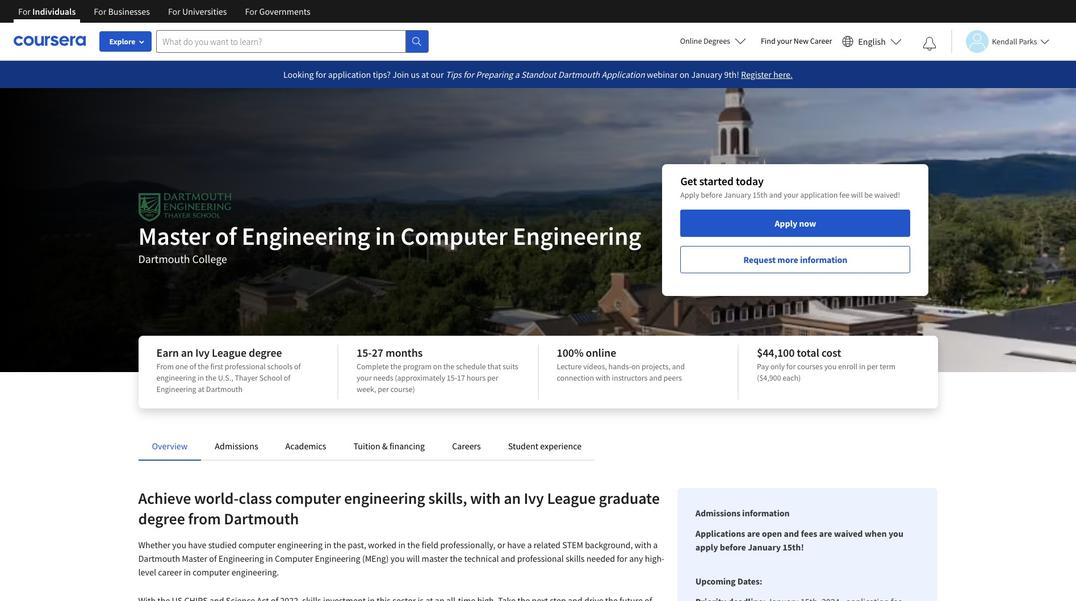 Task type: describe. For each thing, give the bounding box(es) containing it.
world-
[[194, 488, 239, 509]]

upcoming dates:
[[696, 576, 763, 587]]

january inside get started today apply before january 15th and your application fee will be waived!
[[725, 190, 752, 200]]

preparing
[[476, 69, 513, 80]]

kendall
[[993, 36, 1018, 46]]

1 are from the left
[[748, 528, 761, 539]]

and inside whether you have studied computer engineering in the past, worked in the field professionally, or have a related stem background, with a dartmouth master of engineering in computer engineering (meng) you will master the technical and professional skills needed for any high- level career in computer engineering.
[[501, 553, 516, 564]]

kendall parks
[[993, 36, 1038, 46]]

today
[[736, 174, 764, 188]]

instructors
[[612, 373, 648, 383]]

the left first
[[198, 361, 209, 372]]

27
[[372, 346, 384, 360]]

in inside earn an ivy league degree from one of the first professional schools of engineering in the u.s., thayer school of engineering at dartmouth
[[198, 373, 204, 383]]

application
[[602, 69, 645, 80]]

get
[[681, 174, 698, 188]]

on inside "15-27 months complete the program on the schedule that suits your needs (approximately 15-17 hours per week, per course)"
[[433, 361, 442, 372]]

parks
[[1020, 36, 1038, 46]]

master
[[422, 553, 448, 564]]

for for universities
[[168, 6, 181, 17]]

from
[[157, 361, 174, 372]]

technical
[[465, 553, 499, 564]]

for for individuals
[[18, 6, 31, 17]]

tuition & financing
[[354, 440, 425, 452]]

0 horizontal spatial a
[[515, 69, 520, 80]]

fees
[[802, 528, 818, 539]]

0 vertical spatial your
[[778, 36, 793, 46]]

waived
[[835, 528, 864, 539]]

0 horizontal spatial 15-
[[357, 346, 372, 360]]

0 horizontal spatial per
[[378, 384, 389, 394]]

application inside get started today apply before january 15th and your application fee will be waived!
[[801, 190, 838, 200]]

when
[[865, 528, 887, 539]]

computer inside whether you have studied computer engineering in the past, worked in the field professionally, or have a related stem background, with a dartmouth master of engineering in computer engineering (meng) you will master the technical and professional skills needed for any high- level career in computer engineering.
[[275, 553, 313, 564]]

the down months
[[391, 361, 402, 372]]

stem
[[563, 539, 584, 551]]

computer inside master of engineering in computer engineering dartmouth college
[[401, 220, 508, 252]]

an inside achieve world-class computer engineering skills, with an ivy league graduate degree from dartmouth
[[504, 488, 521, 509]]

explore
[[109, 36, 136, 47]]

background,
[[585, 539, 633, 551]]

complete
[[357, 361, 389, 372]]

universities
[[182, 6, 227, 17]]

will inside whether you have studied computer engineering in the past, worked in the field professionally, or have a related stem background, with a dartmouth master of engineering in computer engineering (meng) you will master the technical and professional skills needed for any high- level career in computer engineering.
[[407, 553, 420, 564]]

request more information button
[[681, 246, 911, 273]]

your inside "15-27 months complete the program on the schedule that suits your needs (approximately 15-17 hours per week, per course)"
[[357, 373, 372, 383]]

dartmouth inside earn an ivy league degree from one of the first professional schools of engineering in the u.s., thayer school of engineering at dartmouth
[[206, 384, 243, 394]]

now
[[800, 218, 817, 229]]

you right whether
[[172, 539, 186, 551]]

in inside master of engineering in computer engineering dartmouth college
[[375, 220, 396, 252]]

schedule
[[456, 361, 486, 372]]

with inside 100% online lecture videos, hands-on projects, and connection with instructors and peers
[[596, 373, 611, 383]]

careers
[[452, 440, 481, 452]]

apply
[[696, 542, 719, 553]]

and inside get started today apply before january 15th and your application fee will be waived!
[[770, 190, 783, 200]]

tips
[[446, 69, 462, 80]]

dartmouth inside whether you have studied computer engineering in the past, worked in the field professionally, or have a related stem background, with a dartmouth master of engineering in computer engineering (meng) you will master the technical and professional skills needed for any high- level career in computer engineering.
[[138, 553, 180, 564]]

january inside applications are open and fees are waived when you apply before january 15th!
[[748, 542, 781, 553]]

and down the projects,
[[650, 373, 662, 383]]

course)
[[391, 384, 415, 394]]

related
[[534, 539, 561, 551]]

admissions for admissions information
[[696, 507, 741, 519]]

master inside master of engineering in computer engineering dartmouth college
[[138, 220, 210, 252]]

for businesses
[[94, 6, 150, 17]]

be
[[865, 190, 873, 200]]

league inside achieve world-class computer engineering skills, with an ivy league graduate degree from dartmouth
[[547, 488, 596, 509]]

What do you want to learn? text field
[[156, 30, 406, 53]]

earn
[[157, 346, 179, 360]]

week,
[[357, 384, 376, 394]]

us
[[411, 69, 420, 80]]

for governments
[[245, 6, 311, 17]]

ivy inside earn an ivy league degree from one of the first professional schools of engineering in the u.s., thayer school of engineering at dartmouth
[[195, 346, 210, 360]]

you down worked
[[391, 553, 405, 564]]

videos,
[[584, 361, 607, 372]]

apply now
[[775, 218, 817, 229]]

for individuals
[[18, 6, 76, 17]]

get started today apply before january 15th and your application fee will be waived!
[[681, 174, 901, 200]]

hands-
[[609, 361, 632, 372]]

join
[[393, 69, 409, 80]]

engineering inside earn an ivy league degree from one of the first professional schools of engineering in the u.s., thayer school of engineering at dartmouth
[[157, 373, 196, 383]]

degrees
[[704, 36, 731, 46]]

webinar
[[647, 69, 678, 80]]

career
[[811, 36, 833, 46]]

admissions for admissions
[[215, 440, 258, 452]]

tuition
[[354, 440, 381, 452]]

the down first
[[206, 373, 217, 383]]

needs
[[374, 373, 394, 383]]

2 horizontal spatial a
[[654, 539, 658, 551]]

of inside master of engineering in computer engineering dartmouth college
[[215, 220, 237, 252]]

schools
[[267, 361, 293, 372]]

businesses
[[108, 6, 150, 17]]

find your new career link
[[756, 34, 838, 48]]

enroll
[[839, 361, 858, 372]]

new
[[794, 36, 809, 46]]

admissions information
[[696, 507, 790, 519]]

100%
[[557, 346, 584, 360]]

of inside whether you have studied computer engineering in the past, worked in the field professionally, or have a related stem background, with a dartmouth master of engineering in computer engineering (meng) you will master the technical and professional skills needed for any high- level career in computer engineering.
[[209, 553, 217, 564]]

needed
[[587, 553, 616, 564]]

for for governments
[[245, 6, 258, 17]]

field
[[422, 539, 439, 551]]

master of engineering in computer engineering dartmouth college
[[138, 220, 642, 266]]

online
[[586, 346, 617, 360]]

school
[[260, 373, 282, 383]]

15th!
[[783, 542, 805, 553]]

term
[[880, 361, 896, 372]]

months
[[386, 346, 423, 360]]

cost
[[822, 346, 842, 360]]

individuals
[[32, 6, 76, 17]]

achieve
[[138, 488, 191, 509]]

level
[[138, 567, 156, 578]]

degree inside achieve world-class computer engineering skills, with an ivy league graduate degree from dartmouth
[[138, 509, 185, 529]]

academics link
[[286, 440, 326, 452]]

coursera image
[[14, 32, 86, 50]]

dartmouth inside master of engineering in computer engineering dartmouth college
[[138, 252, 190, 266]]

($4,900
[[758, 373, 782, 383]]

with inside whether you have studied computer engineering in the past, worked in the field professionally, or have a related stem background, with a dartmouth master of engineering in computer engineering (meng) you will master the technical and professional skills needed for any high- level career in computer engineering.
[[635, 539, 652, 551]]

college
[[192, 252, 227, 266]]

engineering.
[[232, 567, 279, 578]]

from
[[188, 509, 221, 529]]

an inside earn an ivy league degree from one of the first professional schools of engineering in the u.s., thayer school of engineering at dartmouth
[[181, 346, 193, 360]]

online degrees
[[681, 36, 731, 46]]

careers link
[[452, 440, 481, 452]]

0 horizontal spatial application
[[328, 69, 371, 80]]

hours
[[467, 373, 486, 383]]

started
[[700, 174, 734, 188]]

$44,100 total cost pay only for courses you enroll in per term ($4,900 each)
[[758, 346, 896, 383]]

with inside achieve world-class computer engineering skills, with an ivy league graduate degree from dartmouth
[[471, 488, 501, 509]]

2 vertical spatial computer
[[193, 567, 230, 578]]

for inside whether you have studied computer engineering in the past, worked in the field professionally, or have a related stem background, with a dartmouth master of engineering in computer engineering (meng) you will master the technical and professional skills needed for any high- level career in computer engineering.
[[617, 553, 628, 564]]

skills
[[566, 553, 585, 564]]

1 vertical spatial computer
[[239, 539, 276, 551]]

engineering inside earn an ivy league degree from one of the first professional schools of engineering in the u.s., thayer school of engineering at dartmouth
[[157, 384, 196, 394]]

earn an ivy league degree from one of the first professional schools of engineering in the u.s., thayer school of engineering at dartmouth
[[157, 346, 301, 394]]



Task type: vqa. For each thing, say whether or not it's contained in the screenshot.
with to the left
yes



Task type: locate. For each thing, give the bounding box(es) containing it.
here.
[[774, 69, 793, 80]]

achieve world-class computer engineering skills, with an ivy league graduate degree from dartmouth
[[138, 488, 660, 529]]

dartmouth right standout
[[558, 69, 600, 80]]

professional inside earn an ivy league degree from one of the first professional schools of engineering in the u.s., thayer school of engineering at dartmouth
[[225, 361, 266, 372]]

register here. link
[[742, 69, 793, 80]]

0 horizontal spatial have
[[188, 539, 207, 551]]

in inside $44,100 total cost pay only for courses you enroll in per term ($4,900 each)
[[860, 361, 866, 372]]

will left "master"
[[407, 553, 420, 564]]

computer down academics
[[275, 488, 341, 509]]

computer down studied on the bottom of the page
[[193, 567, 230, 578]]

have
[[188, 539, 207, 551], [508, 539, 526, 551]]

2 horizontal spatial engineering
[[344, 488, 426, 509]]

looking for application tips? join us at our tips for preparing a standout dartmouth application webinar on january 9th! register here.
[[284, 69, 793, 80]]

your
[[778, 36, 793, 46], [784, 190, 799, 200], [357, 373, 372, 383]]

2 for from the left
[[94, 6, 106, 17]]

1 vertical spatial information
[[743, 507, 790, 519]]

per down needs
[[378, 384, 389, 394]]

student experience
[[509, 440, 582, 452]]

master inside whether you have studied computer engineering in the past, worked in the field professionally, or have a related stem background, with a dartmouth master of engineering in computer engineering (meng) you will master the technical and professional skills needed for any high- level career in computer engineering.
[[182, 553, 207, 564]]

0 horizontal spatial with
[[471, 488, 501, 509]]

0 horizontal spatial on
[[433, 361, 442, 372]]

peers
[[664, 373, 682, 383]]

apply inside get started today apply before january 15th and your application fee will be waived!
[[681, 190, 700, 200]]

2 vertical spatial your
[[357, 373, 372, 383]]

0 horizontal spatial an
[[181, 346, 193, 360]]

2 are from the left
[[820, 528, 833, 539]]

apply down get
[[681, 190, 700, 200]]

with right skills,
[[471, 488, 501, 509]]

admissions up class on the left bottom of the page
[[215, 440, 258, 452]]

9th!
[[725, 69, 740, 80]]

2 horizontal spatial with
[[635, 539, 652, 551]]

for left any
[[617, 553, 628, 564]]

0 vertical spatial january
[[692, 69, 723, 80]]

1 horizontal spatial have
[[508, 539, 526, 551]]

0 horizontal spatial professional
[[225, 361, 266, 372]]

1 horizontal spatial ivy
[[524, 488, 544, 509]]

january
[[692, 69, 723, 80], [725, 190, 752, 200], [748, 542, 781, 553]]

1 for from the left
[[18, 6, 31, 17]]

1 vertical spatial ivy
[[524, 488, 544, 509]]

0 horizontal spatial computer
[[275, 553, 313, 564]]

15- down the schedule
[[447, 373, 457, 383]]

for left businesses
[[94, 6, 106, 17]]

apply
[[681, 190, 700, 200], [775, 218, 798, 229]]

dartmouth
[[558, 69, 600, 80], [138, 252, 190, 266], [206, 384, 243, 394], [224, 509, 299, 529], [138, 553, 180, 564]]

banner navigation
[[9, 0, 320, 23]]

request more information
[[744, 254, 848, 265]]

(meng)
[[362, 553, 389, 564]]

1 horizontal spatial are
[[820, 528, 833, 539]]

1 vertical spatial 15-
[[447, 373, 457, 383]]

per left 'term'
[[868, 361, 879, 372]]

per inside $44,100 total cost pay only for courses you enroll in per term ($4,900 each)
[[868, 361, 879, 372]]

dartmouth college logo image
[[138, 193, 232, 222]]

career
[[158, 567, 182, 578]]

for left the individuals in the top left of the page
[[18, 6, 31, 17]]

1 horizontal spatial computer
[[401, 220, 508, 252]]

on
[[680, 69, 690, 80], [433, 361, 442, 372], [632, 361, 641, 372]]

0 vertical spatial before
[[701, 190, 723, 200]]

only
[[771, 361, 785, 372]]

the left field
[[408, 539, 420, 551]]

engineering
[[157, 373, 196, 383], [344, 488, 426, 509], [278, 539, 323, 551]]

1 horizontal spatial 15-
[[447, 373, 457, 383]]

with up any
[[635, 539, 652, 551]]

at inside earn an ivy league degree from one of the first professional schools of engineering in the u.s., thayer school of engineering at dartmouth
[[198, 384, 205, 394]]

engineering up worked
[[344, 488, 426, 509]]

0 vertical spatial engineering
[[157, 373, 196, 383]]

1 horizontal spatial admissions
[[696, 507, 741, 519]]

dartmouth left college
[[138, 252, 190, 266]]

and up 15th!
[[784, 528, 800, 539]]

dartmouth up studied on the bottom of the page
[[224, 509, 299, 529]]

apply inside apply now button
[[775, 218, 798, 229]]

1 vertical spatial per
[[488, 373, 499, 383]]

are right fees
[[820, 528, 833, 539]]

0 vertical spatial master
[[138, 220, 210, 252]]

0 vertical spatial an
[[181, 346, 193, 360]]

1 vertical spatial master
[[182, 553, 207, 564]]

your right find
[[778, 36, 793, 46]]

for right tips
[[464, 69, 474, 80]]

1 horizontal spatial engineering
[[278, 539, 323, 551]]

1 vertical spatial before
[[720, 542, 747, 553]]

have right the or
[[508, 539, 526, 551]]

before down applications
[[720, 542, 747, 553]]

connection
[[557, 373, 594, 383]]

find your new career
[[761, 36, 833, 46]]

applications
[[696, 528, 746, 539]]

graduate
[[599, 488, 660, 509]]

looking
[[284, 69, 314, 80]]

1 horizontal spatial application
[[801, 190, 838, 200]]

2 horizontal spatial per
[[868, 361, 879, 372]]

2 vertical spatial engineering
[[278, 539, 323, 551]]

projects,
[[642, 361, 671, 372]]

for right looking
[[316, 69, 326, 80]]

1 vertical spatial computer
[[275, 553, 313, 564]]

engineering inside whether you have studied computer engineering in the past, worked in the field professionally, or have a related stem background, with a dartmouth master of engineering in computer engineering (meng) you will master the technical and professional skills needed for any high- level career in computer engineering.
[[278, 539, 323, 551]]

for inside $44,100 total cost pay only for courses you enroll in per term ($4,900 each)
[[787, 361, 796, 372]]

application left tips?
[[328, 69, 371, 80]]

for
[[18, 6, 31, 17], [94, 6, 106, 17], [168, 6, 181, 17], [245, 6, 258, 17]]

engineering inside achieve world-class computer engineering skills, with an ivy league graduate degree from dartmouth
[[344, 488, 426, 509]]

1 horizontal spatial degree
[[249, 346, 282, 360]]

information inside request more information button
[[801, 254, 848, 265]]

our
[[431, 69, 444, 80]]

tips?
[[373, 69, 391, 80]]

2 vertical spatial per
[[378, 384, 389, 394]]

worked
[[368, 539, 397, 551]]

program
[[403, 361, 432, 372]]

upcoming
[[696, 576, 736, 587]]

the left past,
[[334, 539, 346, 551]]

0 horizontal spatial league
[[212, 346, 247, 360]]

professional inside whether you have studied computer engineering in the past, worked in the field professionally, or have a related stem background, with a dartmouth master of engineering in computer engineering (meng) you will master the technical and professional skills needed for any high- level career in computer engineering.
[[517, 553, 564, 564]]

1 horizontal spatial professional
[[517, 553, 564, 564]]

total
[[797, 346, 820, 360]]

4 for from the left
[[245, 6, 258, 17]]

and right 15th
[[770, 190, 783, 200]]

information right more
[[801, 254, 848, 265]]

you inside applications are open and fees are waived when you apply before january 15th!
[[889, 528, 904, 539]]

high-
[[645, 553, 665, 564]]

league inside earn an ivy league degree from one of the first professional schools of engineering in the u.s., thayer school of engineering at dartmouth
[[212, 346, 247, 360]]

2 vertical spatial with
[[635, 539, 652, 551]]

2 vertical spatial january
[[748, 542, 781, 553]]

an up one
[[181, 346, 193, 360]]

professional
[[225, 361, 266, 372], [517, 553, 564, 564]]

before inside applications are open and fees are waived when you apply before january 15th!
[[720, 542, 747, 553]]

0 vertical spatial computer
[[401, 220, 508, 252]]

a
[[515, 69, 520, 80], [528, 539, 532, 551], [654, 539, 658, 551]]

online degrees button
[[672, 28, 756, 53]]

1 horizontal spatial per
[[488, 373, 499, 383]]

you right the when
[[889, 528, 904, 539]]

0 vertical spatial will
[[852, 190, 863, 200]]

before inside get started today apply before january 15th and your application fee will be waived!
[[701, 190, 723, 200]]

with down "videos,"
[[596, 373, 611, 383]]

dartmouth inside achieve world-class computer engineering skills, with an ivy league graduate degree from dartmouth
[[224, 509, 299, 529]]

dartmouth down u.s.,
[[206, 384, 243, 394]]

lecture
[[557, 361, 582, 372]]

1 horizontal spatial an
[[504, 488, 521, 509]]

pay
[[758, 361, 769, 372]]

1 horizontal spatial will
[[852, 190, 863, 200]]

0 vertical spatial application
[[328, 69, 371, 80]]

on inside 100% online lecture videos, hands-on projects, and connection with instructors and peers
[[632, 361, 641, 372]]

show notifications image
[[923, 37, 937, 51]]

january down today
[[725, 190, 752, 200]]

degree inside earn an ivy league degree from one of the first professional schools of engineering in the u.s., thayer school of engineering at dartmouth
[[249, 346, 282, 360]]

0 vertical spatial 15-
[[357, 346, 372, 360]]

student experience link
[[509, 440, 582, 452]]

for
[[316, 69, 326, 80], [464, 69, 474, 80], [787, 361, 796, 372], [617, 553, 628, 564]]

1 vertical spatial your
[[784, 190, 799, 200]]

on up instructors
[[632, 361, 641, 372]]

apply left now
[[775, 218, 798, 229]]

have left studied on the bottom of the page
[[188, 539, 207, 551]]

information up open
[[743, 507, 790, 519]]

1 vertical spatial will
[[407, 553, 420, 564]]

1 vertical spatial application
[[801, 190, 838, 200]]

15- up complete
[[357, 346, 372, 360]]

degree up the schools
[[249, 346, 282, 360]]

your up "week,"
[[357, 373, 372, 383]]

professional down the related
[[517, 553, 564, 564]]

open
[[763, 528, 783, 539]]

a left standout
[[515, 69, 520, 80]]

0 horizontal spatial ivy
[[195, 346, 210, 360]]

computer up engineering. on the left bottom
[[239, 539, 276, 551]]

ivy right earn
[[195, 346, 210, 360]]

of
[[215, 220, 237, 252], [190, 361, 196, 372], [294, 361, 301, 372], [284, 373, 291, 383], [209, 553, 217, 564]]

0 horizontal spatial at
[[198, 384, 205, 394]]

application
[[328, 69, 371, 80], [801, 190, 838, 200]]

master
[[138, 220, 210, 252], [182, 553, 207, 564]]

1 horizontal spatial a
[[528, 539, 532, 551]]

will left be
[[852, 190, 863, 200]]

whether
[[138, 539, 171, 551]]

0 horizontal spatial will
[[407, 553, 420, 564]]

the left the schedule
[[444, 361, 455, 372]]

1 vertical spatial engineering
[[344, 488, 426, 509]]

0 horizontal spatial are
[[748, 528, 761, 539]]

thayer
[[235, 373, 258, 383]]

english
[[859, 36, 887, 47]]

1 horizontal spatial at
[[422, 69, 429, 80]]

and down the or
[[501, 553, 516, 564]]

january down open
[[748, 542, 781, 553]]

standout
[[522, 69, 557, 80]]

2 have from the left
[[508, 539, 526, 551]]

skills,
[[429, 488, 467, 509]]

per down that
[[488, 373, 499, 383]]

governments
[[259, 6, 311, 17]]

1 vertical spatial with
[[471, 488, 501, 509]]

computer
[[275, 488, 341, 509], [239, 539, 276, 551], [193, 567, 230, 578]]

an up the or
[[504, 488, 521, 509]]

0 vertical spatial at
[[422, 69, 429, 80]]

a left the related
[[528, 539, 532, 551]]

1 vertical spatial apply
[[775, 218, 798, 229]]

league up first
[[212, 346, 247, 360]]

application left fee
[[801, 190, 838, 200]]

you inside $44,100 total cost pay only for courses you enroll in per term ($4,900 each)
[[825, 361, 837, 372]]

that
[[488, 361, 501, 372]]

3 for from the left
[[168, 6, 181, 17]]

1 vertical spatial an
[[504, 488, 521, 509]]

and up peers
[[673, 361, 685, 372]]

each)
[[783, 373, 801, 383]]

1 horizontal spatial league
[[547, 488, 596, 509]]

are left open
[[748, 528, 761, 539]]

your inside get started today apply before january 15th and your application fee will be waived!
[[784, 190, 799, 200]]

0 horizontal spatial admissions
[[215, 440, 258, 452]]

on right program on the left bottom
[[433, 361, 442, 372]]

1 vertical spatial january
[[725, 190, 752, 200]]

at
[[422, 69, 429, 80], [198, 384, 205, 394]]

engineering up engineering. on the left bottom
[[278, 539, 323, 551]]

league up stem
[[547, 488, 596, 509]]

0 vertical spatial professional
[[225, 361, 266, 372]]

None search field
[[156, 30, 429, 53]]

0 horizontal spatial degree
[[138, 509, 185, 529]]

for up the each)
[[787, 361, 796, 372]]

0 vertical spatial computer
[[275, 488, 341, 509]]

engineering down one
[[157, 373, 196, 383]]

computer inside achieve world-class computer engineering skills, with an ivy league graduate degree from dartmouth
[[275, 488, 341, 509]]

one
[[176, 361, 188, 372]]

0 horizontal spatial information
[[743, 507, 790, 519]]

ivy up the related
[[524, 488, 544, 509]]

15-
[[357, 346, 372, 360], [447, 373, 457, 383]]

student
[[509, 440, 539, 452]]

0 horizontal spatial engineering
[[157, 373, 196, 383]]

or
[[498, 539, 506, 551]]

you
[[825, 361, 837, 372], [889, 528, 904, 539], [172, 539, 186, 551], [391, 553, 405, 564]]

1 vertical spatial professional
[[517, 553, 564, 564]]

and inside applications are open and fees are waived when you apply before january 15th!
[[784, 528, 800, 539]]

professionally,
[[441, 539, 496, 551]]

overview
[[152, 440, 188, 452]]

2 horizontal spatial on
[[680, 69, 690, 80]]

1 horizontal spatial information
[[801, 254, 848, 265]]

1 horizontal spatial on
[[632, 361, 641, 372]]

1 vertical spatial league
[[547, 488, 596, 509]]

before down started
[[701, 190, 723, 200]]

the down the professionally,
[[450, 553, 463, 564]]

1 horizontal spatial with
[[596, 373, 611, 383]]

applications are open and fees are waived when you apply before january 15th!
[[696, 528, 904, 553]]

academics
[[286, 440, 326, 452]]

a up high-
[[654, 539, 658, 551]]

0 vertical spatial apply
[[681, 190, 700, 200]]

1 vertical spatial degree
[[138, 509, 185, 529]]

100% online lecture videos, hands-on projects, and connection with instructors and peers
[[557, 346, 685, 383]]

0 vertical spatial per
[[868, 361, 879, 372]]

financing
[[390, 440, 425, 452]]

dartmouth down whether
[[138, 553, 180, 564]]

0 vertical spatial ivy
[[195, 346, 210, 360]]

with
[[596, 373, 611, 383], [471, 488, 501, 509], [635, 539, 652, 551]]

for left universities
[[168, 6, 181, 17]]

online
[[681, 36, 703, 46]]

1 have from the left
[[188, 539, 207, 551]]

tuition & financing link
[[354, 440, 425, 452]]

admissions up applications
[[696, 507, 741, 519]]

your up the apply now at the top
[[784, 190, 799, 200]]

for universities
[[168, 6, 227, 17]]

you down cost
[[825, 361, 837, 372]]

0 vertical spatial league
[[212, 346, 247, 360]]

courses
[[798, 361, 823, 372]]

1 vertical spatial admissions
[[696, 507, 741, 519]]

0 horizontal spatial apply
[[681, 190, 700, 200]]

information
[[801, 254, 848, 265], [743, 507, 790, 519]]

degree up whether
[[138, 509, 185, 529]]

0 vertical spatial with
[[596, 373, 611, 383]]

january left "9th!"
[[692, 69, 723, 80]]

0 vertical spatial admissions
[[215, 440, 258, 452]]

0 vertical spatial information
[[801, 254, 848, 265]]

on right the webinar
[[680, 69, 690, 80]]

1 vertical spatial at
[[198, 384, 205, 394]]

0 vertical spatial degree
[[249, 346, 282, 360]]

1 horizontal spatial apply
[[775, 218, 798, 229]]

ivy inside achieve world-class computer engineering skills, with an ivy league graduate degree from dartmouth
[[524, 488, 544, 509]]

for for businesses
[[94, 6, 106, 17]]

professional up the thayer
[[225, 361, 266, 372]]

will inside get started today apply before january 15th and your application fee will be waived!
[[852, 190, 863, 200]]

for left governments
[[245, 6, 258, 17]]

whether you have studied computer engineering in the past, worked in the field professionally, or have a related stem background, with a dartmouth master of engineering in computer engineering (meng) you will master the technical and professional skills needed for any high- level career in computer engineering.
[[138, 539, 665, 578]]



